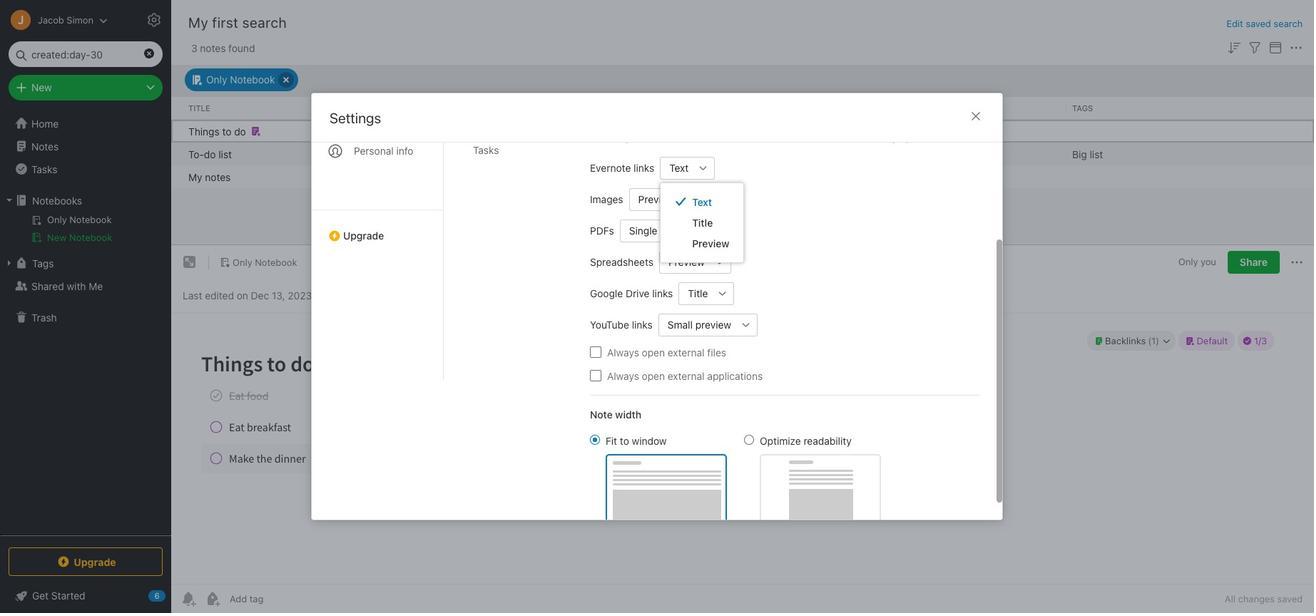 Task type: describe. For each thing, give the bounding box(es) containing it.
only notebook for the top only notebook button
[[206, 74, 275, 86]]

title button
[[679, 282, 712, 305]]

title inside row group
[[188, 103, 210, 112]]

last edited on dec 13, 2023
[[183, 289, 312, 302]]

youtube links
[[590, 319, 653, 331]]

choose
[[590, 132, 623, 143]]

info
[[396, 145, 414, 157]]

home
[[31, 117, 59, 130]]

Choose default view option for Evernote links field
[[660, 157, 715, 180]]

Search text field
[[19, 41, 153, 67]]

notebook for only notebook button inside the note window "element"
[[255, 257, 297, 268]]

search for my first search
[[242, 14, 287, 31]]

only notebook inside row group
[[826, 148, 895, 160]]

1 vertical spatial settings
[[330, 110, 381, 126]]

6 for 31 min ago
[[558, 148, 564, 160]]

optimize readability
[[760, 435, 852, 447]]

13,
[[272, 289, 285, 302]]

2 list from the left
[[1090, 148, 1104, 160]]

google
[[590, 288, 623, 300]]

images
[[590, 193, 624, 206]]

notebook for the top only notebook button
[[230, 74, 275, 86]]

my for my notes
[[188, 171, 202, 183]]

preview link
[[661, 233, 744, 254]]

Choose default view option for YouTube links field
[[659, 314, 758, 337]]

Note Editor text field
[[171, 314, 1315, 585]]

column header inside row group
[[826, 102, 1061, 114]]

saved inside note window "element"
[[1278, 594, 1303, 605]]

settings inside tooltip
[[180, 14, 217, 25]]

fit
[[606, 435, 617, 447]]

note window element
[[171, 246, 1315, 614]]

search for edit saved search
[[1274, 18, 1303, 29]]

only you
[[1179, 256, 1217, 268]]

Fit to window radio
[[590, 435, 600, 445]]

Choose default view option for Spreadsheets field
[[659, 251, 731, 274]]

only up on
[[233, 257, 252, 268]]

expand tags image
[[4, 258, 15, 269]]

edit
[[1227, 18, 1244, 29]]

home link
[[0, 112, 171, 135]]

files
[[708, 347, 727, 359]]

tasks tab
[[462, 138, 567, 162]]

optimize
[[760, 435, 801, 447]]

33
[[692, 171, 705, 183]]

tags button
[[0, 252, 171, 275]]

3 notes found
[[191, 42, 255, 54]]

my first search
[[188, 14, 287, 31]]

changes
[[1239, 594, 1275, 605]]

tree containing home
[[0, 112, 171, 535]]

notebooks
[[32, 194, 82, 207]]

Choose default view option for Google Drive links field
[[679, 282, 735, 305]]

shared with me link
[[0, 275, 171, 298]]

title inside button
[[688, 288, 708, 300]]

always open external files
[[607, 347, 727, 359]]

you
[[1201, 256, 1217, 268]]

my for my first search
[[188, 14, 209, 31]]

single page
[[629, 225, 683, 237]]

only notebook for only notebook button inside the note window "element"
[[233, 257, 297, 268]]

6 min ago for 31 min ago
[[558, 148, 604, 160]]

found
[[229, 42, 255, 54]]

applications
[[708, 370, 763, 382]]

fit to window
[[606, 435, 667, 447]]

notes
[[31, 140, 59, 152]]

things to do button
[[171, 120, 1315, 142]]

and
[[764, 132, 780, 143]]

new
[[721, 132, 739, 143]]

new button
[[9, 75, 163, 101]]

tasks inside tasks tab
[[473, 144, 499, 156]]

ago down 31 min ago in the right of the page
[[727, 171, 744, 183]]

0 vertical spatial preview button
[[629, 188, 678, 211]]

0 vertical spatial upgrade button
[[312, 210, 443, 248]]

on
[[237, 289, 248, 302]]

links down drive
[[632, 319, 653, 331]]

google drive links
[[590, 288, 673, 300]]

tags inside button
[[32, 257, 54, 269]]

new notebook button
[[0, 229, 171, 246]]

edit saved search button
[[1227, 17, 1303, 31]]

youtube
[[590, 319, 629, 331]]

first
[[212, 14, 239, 31]]

width
[[616, 409, 642, 421]]

small
[[668, 319, 693, 331]]

notes link
[[0, 135, 171, 158]]

pdfs
[[590, 225, 614, 237]]

only down 3 notes found
[[206, 74, 227, 86]]

note
[[590, 409, 613, 421]]

spreadsheets
[[590, 256, 654, 268]]

add a reminder image
[[180, 591, 197, 608]]

big
[[1073, 148, 1088, 160]]

readability
[[804, 435, 852, 447]]

always for always open external files
[[607, 347, 639, 359]]

what
[[842, 132, 865, 143]]

settings tooltip
[[158, 6, 228, 34]]

preview
[[696, 319, 732, 331]]

33 min ago
[[692, 171, 744, 183]]

trash link
[[0, 306, 171, 329]]

always for always open external applications
[[607, 370, 639, 382]]

open for always open external applications
[[642, 370, 665, 382]]

views
[[680, 132, 704, 143]]

do inside button
[[234, 125, 246, 137]]

attachments.
[[782, 132, 839, 143]]

1 list from the left
[[219, 148, 232, 160]]

only notebook button inside note window "element"
[[215, 253, 302, 273]]

add tag image
[[204, 591, 221, 608]]

big list
[[1073, 148, 1104, 160]]

things to do
[[188, 125, 246, 137]]

Choose default view option for PDFs field
[[620, 219, 710, 242]]

options?
[[900, 132, 939, 143]]

new for new notebook
[[47, 232, 67, 243]]

preview for the top preview button
[[639, 193, 675, 206]]

preview for the bottommost preview button
[[669, 256, 705, 268]]

text button
[[660, 157, 693, 180]]

to-
[[188, 148, 204, 160]]



Task type: vqa. For each thing, say whether or not it's contained in the screenshot.
'New Evernote Calendar event' ICON
no



Task type: locate. For each thing, give the bounding box(es) containing it.
1 vertical spatial to
[[620, 435, 629, 447]]

0 horizontal spatial saved
[[1246, 18, 1272, 29]]

only notebook button
[[185, 68, 299, 91], [215, 253, 302, 273]]

0 vertical spatial only notebook
[[206, 74, 275, 86]]

open
[[642, 347, 665, 359], [642, 370, 665, 382]]

0 horizontal spatial text
[[670, 162, 689, 174]]

page
[[660, 225, 683, 237]]

tags inside row group
[[1073, 103, 1094, 112]]

notes down to-do list
[[205, 171, 231, 183]]

notebook inside button
[[69, 232, 112, 243]]

only notebook inside note window "element"
[[233, 257, 297, 268]]

do up the my notes
[[204, 148, 216, 160]]

0 horizontal spatial tags
[[32, 257, 54, 269]]

for
[[707, 132, 719, 143]]

evernote
[[590, 162, 631, 174]]

tags
[[1073, 103, 1094, 112], [32, 257, 54, 269]]

0 horizontal spatial upgrade
[[74, 556, 116, 568]]

open for always open external files
[[642, 347, 665, 359]]

6 min ago for 33 min ago
[[558, 171, 604, 183]]

1 vertical spatial 6 min ago
[[558, 171, 604, 183]]

1 row group from the top
[[171, 97, 1315, 120]]

notebook down found on the left of the page
[[230, 74, 275, 86]]

None search field
[[19, 41, 153, 67]]

only notebook down found on the left of the page
[[206, 74, 275, 86]]

1 vertical spatial title
[[692, 217, 713, 229]]

do
[[234, 125, 246, 137], [204, 148, 216, 160]]

notes for 3
[[200, 42, 226, 54]]

1 vertical spatial tasks
[[31, 163, 57, 175]]

6
[[558, 148, 564, 160], [558, 171, 564, 183]]

me
[[89, 280, 103, 292]]

notebook inside note window "element"
[[255, 257, 297, 268]]

external up always open external applications at the bottom
[[668, 347, 705, 359]]

0 horizontal spatial settings
[[180, 14, 217, 25]]

1 vertical spatial preview button
[[659, 251, 708, 274]]

1 vertical spatial saved
[[1278, 594, 1303, 605]]

0 horizontal spatial list
[[219, 148, 232, 160]]

only notebook button down found on the left of the page
[[185, 68, 299, 91]]

0 vertical spatial new
[[31, 81, 52, 93]]

1 horizontal spatial tasks
[[473, 144, 499, 156]]

new down "notebooks"
[[47, 232, 67, 243]]

row group containing title
[[171, 97, 1315, 120]]

notebook up 13,
[[255, 257, 297, 268]]

only left you
[[1179, 256, 1199, 268]]

0 horizontal spatial search
[[242, 14, 287, 31]]

all changes saved
[[1225, 594, 1303, 605]]

ago down "choose"
[[586, 148, 604, 160]]

links left and
[[742, 132, 761, 143]]

title inside dropdown list menu
[[692, 217, 713, 229]]

0 vertical spatial always
[[607, 347, 639, 359]]

Choose default view option for Images field
[[629, 188, 701, 211]]

2 6 from the top
[[558, 171, 564, 183]]

links down your
[[634, 162, 655, 174]]

0 horizontal spatial to
[[222, 125, 232, 137]]

0 vertical spatial do
[[234, 125, 246, 137]]

things
[[188, 125, 220, 137]]

open up always open external applications at the bottom
[[642, 347, 665, 359]]

choose your default views for new links and attachments.
[[590, 132, 839, 143]]

1 vertical spatial tags
[[32, 257, 54, 269]]

preview
[[639, 193, 675, 206], [692, 237, 730, 249], [669, 256, 705, 268]]

always right the 'always open external files' 'checkbox'
[[607, 347, 639, 359]]

expand notebooks image
[[4, 195, 15, 206]]

shared
[[31, 280, 64, 292]]

new inside new popup button
[[31, 81, 52, 93]]

text
[[670, 162, 689, 174], [692, 196, 712, 208]]

2023
[[288, 289, 312, 302]]

1 horizontal spatial do
[[234, 125, 246, 137]]

0 vertical spatial 6 min ago
[[558, 148, 604, 160]]

share
[[1240, 256, 1268, 268]]

0 vertical spatial external
[[668, 347, 705, 359]]

notes inside row group
[[205, 171, 231, 183]]

search
[[242, 14, 287, 31], [1274, 18, 1303, 29]]

1 6 min ago from the top
[[558, 148, 604, 160]]

last
[[183, 289, 202, 302]]

0 vertical spatial only notebook button
[[185, 68, 299, 91]]

notebook
[[230, 74, 275, 86], [850, 148, 895, 160], [69, 232, 112, 243], [255, 257, 297, 268]]

all
[[1225, 594, 1236, 605]]

upgrade inside tab list
[[343, 230, 384, 242]]

edited
[[205, 289, 234, 302]]

1 vertical spatial open
[[642, 370, 665, 382]]

search inside button
[[1274, 18, 1303, 29]]

0 horizontal spatial upgrade button
[[9, 548, 163, 577]]

title up things at the left top of the page
[[188, 103, 210, 112]]

title up preview link
[[692, 217, 713, 229]]

to right things at the left top of the page
[[222, 125, 232, 137]]

search up found on the left of the page
[[242, 14, 287, 31]]

0 vertical spatial upgrade
[[343, 230, 384, 242]]

with
[[67, 280, 86, 292]]

0 vertical spatial my
[[188, 14, 209, 31]]

preview inside dropdown list menu
[[692, 237, 730, 249]]

links right drive
[[653, 288, 673, 300]]

list right big
[[1090, 148, 1104, 160]]

6 for 33 min ago
[[558, 171, 564, 183]]

1 horizontal spatial upgrade button
[[312, 210, 443, 248]]

drive
[[626, 288, 650, 300]]

tree
[[0, 112, 171, 535]]

dropdown list menu
[[661, 192, 744, 254]]

to right fit
[[620, 435, 629, 447]]

are
[[868, 132, 882, 143]]

column header
[[826, 102, 1061, 114]]

only notebook
[[206, 74, 275, 86], [826, 148, 895, 160], [233, 257, 297, 268]]

1 horizontal spatial to
[[620, 435, 629, 447]]

3
[[191, 42, 197, 54]]

do right things at the left top of the page
[[234, 125, 246, 137]]

0 horizontal spatial do
[[204, 148, 216, 160]]

to for things
[[222, 125, 232, 137]]

1 vertical spatial text
[[692, 196, 712, 208]]

0 vertical spatial 6
[[558, 148, 564, 160]]

1 external from the top
[[668, 347, 705, 359]]

1 vertical spatial only notebook
[[826, 148, 895, 160]]

notebook up tags button
[[69, 232, 112, 243]]

text inside button
[[670, 162, 689, 174]]

2 vertical spatial preview
[[669, 256, 705, 268]]

0 vertical spatial open
[[642, 347, 665, 359]]

links
[[742, 132, 761, 143], [634, 162, 655, 174], [653, 288, 673, 300], [632, 319, 653, 331]]

1 vertical spatial upgrade
[[74, 556, 116, 568]]

what are my options?
[[842, 132, 939, 143]]

1 vertical spatial do
[[204, 148, 216, 160]]

1 6 from the top
[[558, 148, 564, 160]]

preview inside field
[[669, 256, 705, 268]]

settings up 3
[[180, 14, 217, 25]]

notes for my
[[205, 171, 231, 183]]

2 my from the top
[[188, 171, 202, 183]]

dec
[[251, 289, 269, 302]]

preview down title link
[[692, 237, 730, 249]]

settings up the "personal"
[[330, 110, 381, 126]]

notebook down are
[[850, 148, 895, 160]]

only inside row group
[[826, 148, 848, 160]]

list down things to do
[[219, 148, 232, 160]]

1 open from the top
[[642, 347, 665, 359]]

tab list
[[312, 3, 444, 380]]

1 horizontal spatial search
[[1274, 18, 1303, 29]]

only notebook down what at the top of page
[[826, 148, 895, 160]]

text up title link
[[692, 196, 712, 208]]

to inside button
[[222, 125, 232, 137]]

text link
[[661, 192, 744, 212]]

1 my from the top
[[188, 14, 209, 31]]

2 vertical spatial title
[[688, 288, 708, 300]]

ago up the images
[[586, 171, 604, 183]]

new up home
[[31, 81, 52, 93]]

only notebook button up dec
[[215, 253, 302, 273]]

option group
[[590, 434, 881, 524]]

0 horizontal spatial tasks
[[31, 163, 57, 175]]

default
[[647, 132, 677, 143]]

only
[[206, 74, 227, 86], [826, 148, 848, 160], [1179, 256, 1199, 268], [233, 257, 252, 268]]

0 vertical spatial tags
[[1073, 103, 1094, 112]]

upgrade for the topmost upgrade popup button
[[343, 230, 384, 242]]

personal info
[[354, 145, 414, 157]]

1 horizontal spatial list
[[1090, 148, 1104, 160]]

new inside new notebook button
[[47, 232, 67, 243]]

31 min ago
[[692, 148, 742, 160]]

external for applications
[[668, 370, 705, 382]]

tasks button
[[0, 158, 171, 181]]

new for new
[[31, 81, 52, 93]]

6 min ago down "choose"
[[558, 148, 604, 160]]

always right the always open external applications checkbox on the bottom of the page
[[607, 370, 639, 382]]

open down always open external files
[[642, 370, 665, 382]]

title up the small preview button
[[688, 288, 708, 300]]

0 vertical spatial saved
[[1246, 18, 1272, 29]]

single page button
[[620, 219, 687, 242]]

to-do list
[[188, 148, 232, 160]]

personal
[[354, 145, 394, 157]]

text left 33
[[670, 162, 689, 174]]

saved inside button
[[1246, 18, 1272, 29]]

new notebook
[[47, 232, 112, 243]]

Always open external files checkbox
[[590, 347, 602, 358]]

0 vertical spatial settings
[[180, 14, 217, 25]]

external down always open external files
[[668, 370, 705, 382]]

notebook inside row group
[[850, 148, 895, 160]]

to for fit
[[620, 435, 629, 447]]

1 vertical spatial my
[[188, 171, 202, 183]]

saved right changes at bottom
[[1278, 594, 1303, 605]]

settings
[[180, 14, 217, 25], [330, 110, 381, 126]]

title
[[188, 103, 210, 112], [692, 217, 713, 229], [688, 288, 708, 300]]

window
[[632, 435, 667, 447]]

row group containing things to do
[[171, 120, 1315, 188]]

only notebook up dec
[[233, 257, 297, 268]]

preview button up title button
[[659, 251, 708, 274]]

settings image
[[146, 11, 163, 29]]

1 vertical spatial new
[[47, 232, 67, 243]]

0 vertical spatial tasks
[[473, 144, 499, 156]]

notebook for new notebook button
[[69, 232, 112, 243]]

2 external from the top
[[668, 370, 705, 382]]

only down what at the top of page
[[826, 148, 848, 160]]

upgrade button
[[312, 210, 443, 248], [9, 548, 163, 577]]

tasks
[[473, 144, 499, 156], [31, 163, 57, 175]]

my down to-
[[188, 171, 202, 183]]

tags up the shared
[[32, 257, 54, 269]]

expand note image
[[181, 254, 198, 271]]

preview inside choose default view option for images field
[[639, 193, 675, 206]]

2 6 min ago from the top
[[558, 171, 604, 183]]

preview down preview link
[[669, 256, 705, 268]]

notes right 3
[[200, 42, 226, 54]]

0 vertical spatial title
[[188, 103, 210, 112]]

1 vertical spatial always
[[607, 370, 639, 382]]

2 row group from the top
[[171, 120, 1315, 188]]

min
[[567, 148, 584, 160], [706, 148, 722, 160], [567, 171, 584, 183], [707, 171, 724, 183]]

1 horizontal spatial settings
[[330, 110, 381, 126]]

1 vertical spatial 6
[[558, 171, 564, 183]]

my
[[884, 132, 898, 143]]

small preview
[[668, 319, 732, 331]]

1 vertical spatial preview
[[692, 237, 730, 249]]

shared with me
[[31, 280, 103, 292]]

notes
[[200, 42, 226, 54], [205, 171, 231, 183]]

edit saved search
[[1227, 18, 1303, 29]]

ago down the new
[[725, 148, 742, 160]]

2 always from the top
[[607, 370, 639, 382]]

upgrade for bottommost upgrade popup button
[[74, 556, 116, 568]]

my up 3
[[188, 14, 209, 31]]

Optimize readability radio
[[744, 435, 754, 445]]

2 open from the top
[[642, 370, 665, 382]]

1 horizontal spatial tags
[[1073, 103, 1094, 112]]

search right the edit
[[1274, 18, 1303, 29]]

6 min ago up the images
[[558, 171, 604, 183]]

text inside dropdown list menu
[[692, 196, 712, 208]]

my inside row group
[[188, 171, 202, 183]]

my notes
[[188, 171, 231, 183]]

trash
[[31, 312, 57, 324]]

0 vertical spatial to
[[222, 125, 232, 137]]

always open external applications
[[607, 370, 763, 382]]

evernote links
[[590, 162, 655, 174]]

Always open external applications checkbox
[[590, 370, 602, 382]]

external for files
[[668, 347, 705, 359]]

1 vertical spatial only notebook button
[[215, 253, 302, 273]]

option group containing fit to window
[[590, 434, 881, 524]]

notebooks link
[[0, 189, 171, 212]]

close image
[[968, 108, 985, 125]]

tab list containing personal info
[[312, 3, 444, 380]]

1 vertical spatial notes
[[205, 171, 231, 183]]

tags up big
[[1073, 103, 1094, 112]]

1 always from the top
[[607, 347, 639, 359]]

1 horizontal spatial text
[[692, 196, 712, 208]]

your
[[626, 132, 645, 143]]

31
[[692, 148, 703, 160]]

tasks inside tasks button
[[31, 163, 57, 175]]

share button
[[1228, 251, 1280, 274]]

external
[[668, 347, 705, 359], [668, 370, 705, 382]]

row group
[[171, 97, 1315, 120], [171, 120, 1315, 188]]

preview button
[[629, 188, 678, 211], [659, 251, 708, 274]]

preview up single page
[[639, 193, 675, 206]]

0 vertical spatial notes
[[200, 42, 226, 54]]

1 horizontal spatial saved
[[1278, 594, 1303, 605]]

0 vertical spatial preview
[[639, 193, 675, 206]]

1 horizontal spatial upgrade
[[343, 230, 384, 242]]

title link
[[661, 212, 744, 233]]

2 vertical spatial only notebook
[[233, 257, 297, 268]]

1 vertical spatial external
[[668, 370, 705, 382]]

single
[[629, 225, 658, 237]]

saved right the edit
[[1246, 18, 1272, 29]]

0 vertical spatial text
[[670, 162, 689, 174]]

1 vertical spatial upgrade button
[[9, 548, 163, 577]]

new notebook group
[[0, 212, 171, 252]]

preview button up single page "button"
[[629, 188, 678, 211]]



